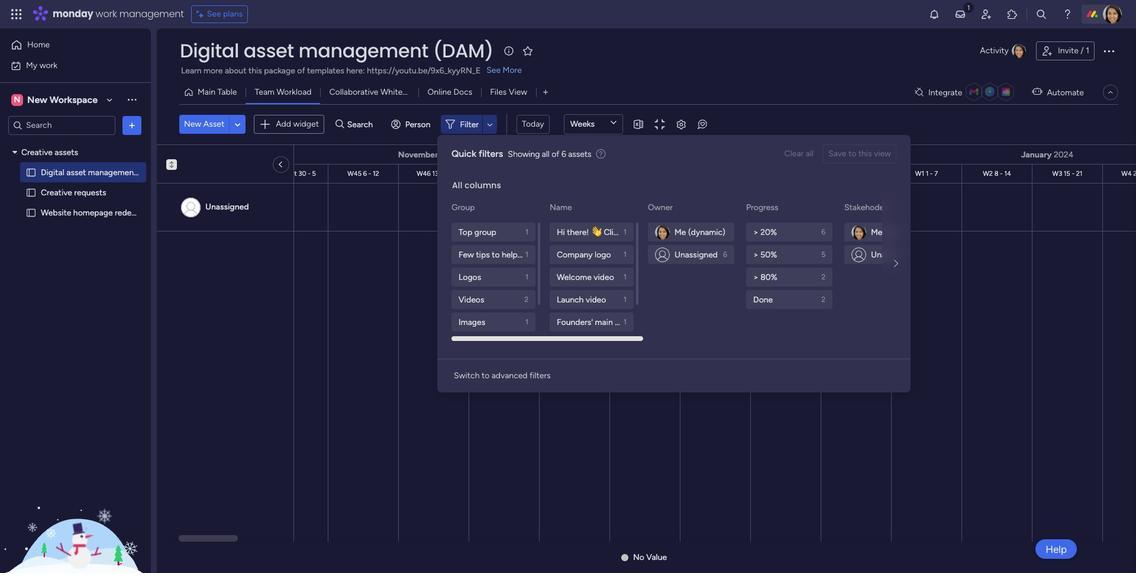 Task type: vqa. For each thing, say whether or not it's contained in the screenshot.


Task type: locate. For each thing, give the bounding box(es) containing it.
0 horizontal spatial me
[[675, 227, 687, 237]]

-
[[158, 170, 161, 177], [308, 170, 311, 177], [369, 170, 371, 177], [440, 170, 443, 177], [931, 170, 933, 177], [1001, 170, 1003, 177], [1073, 170, 1075, 177]]

v2 search image
[[336, 118, 344, 131]]

1 vertical spatial filters
[[530, 371, 551, 381]]

me for stakehoders
[[872, 227, 883, 237]]

1 vertical spatial digital asset management (dam)
[[41, 167, 163, 177]]

2 > from the top
[[754, 250, 759, 260]]

advanced
[[492, 371, 528, 381]]

1 horizontal spatial work
[[96, 7, 117, 21]]

1 public board image from the top
[[25, 167, 37, 178]]

public board image for website homepage redesign
[[25, 207, 37, 218]]

0 horizontal spatial asset
[[66, 167, 86, 177]]

video up founders' main picture
[[586, 295, 607, 305]]

add view image
[[544, 88, 548, 97]]

about
[[225, 66, 247, 76]]

2 vertical spatial >
[[754, 272, 759, 282]]

filter button
[[441, 115, 497, 134]]

> left 20%
[[754, 227, 759, 237]]

james peterson image for stakehoders
[[852, 225, 867, 240]]

work for my
[[39, 60, 57, 70]]

6 - from the left
[[1001, 170, 1003, 177]]

5 right 30
[[312, 170, 316, 177]]

w4
[[1122, 170, 1133, 177]]

(dynamic) left > 20%
[[689, 227, 726, 237]]

dapulse integrations image
[[915, 88, 924, 97]]

0 vertical spatial this
[[249, 66, 262, 76]]

> left 80%
[[754, 272, 759, 282]]

0 vertical spatial >
[[754, 227, 759, 237]]

1 vertical spatial (dam)
[[139, 167, 163, 177]]

(dynamic) inside the owner group
[[689, 227, 726, 237]]

clear all
[[785, 149, 814, 159]]

new inside workspace selection element
[[27, 94, 47, 105]]

1 horizontal spatial me
[[872, 227, 883, 237]]

company logo
[[557, 250, 611, 260]]

of right showing
[[552, 149, 560, 159]]

video for welcome video
[[594, 272, 614, 282]]

to right 'save'
[[849, 149, 857, 159]]

2 all from the left
[[542, 149, 550, 159]]

6 left the learn more 'image'
[[562, 149, 566, 159]]

2024
[[1055, 150, 1074, 160]]

1 me (dynamic) from the left
[[675, 227, 726, 237]]

see left more
[[487, 65, 501, 75]]

0 horizontal spatial work
[[39, 60, 57, 70]]

1 > from the top
[[754, 227, 759, 237]]

2 james peterson image from the left
[[852, 225, 867, 240]]

video down logo
[[594, 272, 614, 282]]

(dynamic)
[[689, 227, 726, 237], [885, 227, 922, 237]]

me (dynamic) inside 'stakehoders' group
[[872, 227, 922, 237]]

logo
[[595, 250, 611, 260]]

public board image up public board icon
[[25, 167, 37, 178]]

1 horizontal spatial (dynamic)
[[885, 227, 922, 237]]

- right 8
[[1001, 170, 1003, 177]]

w44   oct 30 - 5
[[270, 170, 316, 177]]

0 vertical spatial digital asset management (dam)
[[180, 37, 494, 64]]

(dynamic) inside 'stakehoders' group
[[885, 227, 922, 237]]

creative right the caret down image
[[21, 147, 53, 157]]

autopilot image
[[1033, 84, 1043, 99]]

see inside button
[[207, 9, 221, 19]]

5 right the '50%' in the top of the page
[[822, 250, 826, 259]]

- right 13
[[440, 170, 443, 177]]

work
[[96, 7, 117, 21], [39, 60, 57, 70]]

> for > 50%
[[754, 250, 759, 260]]

14
[[1005, 170, 1012, 177]]

1 horizontal spatial unassigned
[[675, 250, 718, 260]]

1 horizontal spatial to
[[849, 149, 857, 159]]

0 horizontal spatial of
[[297, 66, 305, 76]]

name group
[[550, 223, 642, 354]]

6 right 20%
[[822, 228, 826, 236]]

home button
[[7, 36, 127, 54]]

2 for done
[[822, 295, 826, 304]]

filters inside switch to advanced filters button
[[530, 371, 551, 381]]

1
[[1087, 46, 1090, 56], [926, 170, 929, 177], [814, 220, 817, 228], [526, 228, 529, 236], [624, 228, 627, 236], [526, 250, 529, 259], [624, 250, 627, 259], [526, 273, 529, 281], [624, 273, 627, 281], [624, 295, 627, 304], [526, 318, 529, 326], [624, 318, 627, 326]]

integrate
[[929, 87, 963, 97]]

v2 collapse up image
[[166, 159, 177, 167]]

0 vertical spatial new
[[27, 94, 47, 105]]

0 horizontal spatial to
[[482, 371, 490, 381]]

12
[[373, 170, 379, 177]]

package
[[264, 66, 295, 76]]

0 horizontal spatial filters
[[479, 148, 503, 159]]

1 horizontal spatial (dam)
[[433, 37, 494, 64]]

all right showing
[[542, 149, 550, 159]]

- left the 12
[[369, 170, 371, 177]]

1 vertical spatial new
[[184, 119, 201, 129]]

to right switch
[[482, 371, 490, 381]]

0 vertical spatial work
[[96, 7, 117, 21]]

assets inside "quick filters showing all of 6 assets"
[[569, 149, 592, 159]]

3 > from the top
[[754, 272, 759, 282]]

apps image
[[1007, 8, 1019, 20]]

0 horizontal spatial digital
[[41, 167, 64, 177]]

w3
[[1053, 170, 1063, 177]]

requests
[[74, 187, 106, 197]]

- for w1   1 - 7
[[931, 170, 933, 177]]

james peterson image down owner
[[655, 225, 670, 240]]

- right 16
[[158, 170, 161, 177]]

1 vertical spatial creative
[[41, 187, 72, 197]]

learn
[[181, 66, 202, 76]]

filters right advanced
[[530, 371, 551, 381]]

1 james peterson image from the left
[[655, 225, 670, 240]]

me (dynamic)
[[675, 227, 726, 237], [872, 227, 922, 237]]

0 vertical spatial public board image
[[25, 167, 37, 178]]

6 left > 50%
[[724, 250, 728, 259]]

2023
[[440, 150, 460, 160]]

w2   8 - 14
[[984, 170, 1012, 177]]

22
[[162, 170, 170, 177]]

of right package
[[297, 66, 305, 76]]

0 vertical spatial digital
[[180, 37, 239, 64]]

0 vertical spatial creative
[[21, 147, 53, 157]]

help image
[[1062, 8, 1074, 20]]

0 horizontal spatial all
[[542, 149, 550, 159]]

w46   13 - 19
[[417, 170, 451, 177]]

1 vertical spatial video
[[586, 295, 607, 305]]

homepage
[[73, 208, 113, 218]]

> left the '50%' in the top of the page
[[754, 250, 759, 260]]

all
[[806, 149, 814, 159], [542, 149, 550, 159]]

new left asset
[[184, 119, 201, 129]]

invite members image
[[981, 8, 993, 20]]

see left plans
[[207, 9, 221, 19]]

1 vertical spatial 5
[[822, 250, 826, 259]]

0 horizontal spatial (dynamic)
[[689, 227, 726, 237]]

learn more image
[[597, 149, 606, 160]]

6 inside the owner group
[[724, 250, 728, 259]]

2 inside group "group"
[[525, 295, 529, 304]]

collapse board header image
[[1107, 88, 1116, 97]]

james peterson image
[[1104, 5, 1123, 24]]

public board image down public board icon
[[25, 207, 37, 218]]

1 horizontal spatial this
[[859, 149, 873, 159]]

files view button
[[482, 83, 537, 102]]

1 horizontal spatial digital
[[180, 37, 239, 64]]

assets down search in workspace field
[[55, 147, 78, 157]]

6
[[562, 149, 566, 159], [363, 170, 367, 177], [822, 228, 826, 236], [724, 250, 728, 259]]

option
[[0, 142, 151, 144]]

work right monday
[[96, 7, 117, 21]]

2 public board image from the top
[[25, 207, 37, 218]]

of
[[297, 66, 305, 76], [552, 149, 560, 159]]

1 horizontal spatial new
[[184, 119, 201, 129]]

digital asset management (dam) up templates
[[180, 37, 494, 64]]

creative
[[21, 147, 53, 157], [41, 187, 72, 197]]

1 horizontal spatial see
[[487, 65, 501, 75]]

w2
[[984, 170, 994, 177]]

1 vertical spatial to
[[482, 371, 490, 381]]

0 vertical spatial see
[[207, 9, 221, 19]]

work right my
[[39, 60, 57, 70]]

5 - from the left
[[931, 170, 933, 177]]

v2 collapse down image
[[166, 159, 177, 167]]

owner group
[[648, 223, 737, 264]]

filters right "quick"
[[479, 148, 503, 159]]

0 vertical spatial of
[[297, 66, 305, 76]]

assets
[[55, 147, 78, 157], [569, 149, 592, 159]]

0 vertical spatial video
[[594, 272, 614, 282]]

this right about
[[249, 66, 262, 76]]

group
[[475, 227, 497, 237]]

whiteboard
[[381, 87, 424, 97]]

0 horizontal spatial see
[[207, 9, 221, 19]]

assets left the learn more 'image'
[[569, 149, 592, 159]]

> for > 20%
[[754, 227, 759, 237]]

1 vertical spatial management
[[299, 37, 429, 64]]

1 horizontal spatial james peterson image
[[852, 225, 867, 240]]

1 all from the left
[[806, 149, 814, 159]]

online docs button
[[419, 83, 482, 102]]

13
[[433, 170, 439, 177]]

1 horizontal spatial me (dynamic)
[[872, 227, 922, 237]]

0 horizontal spatial this
[[249, 66, 262, 76]]

website homepage redesign
[[41, 208, 147, 218]]

clear all button
[[780, 144, 819, 163]]

unassigned inside the owner group
[[675, 250, 718, 260]]

1 vertical spatial of
[[552, 149, 560, 159]]

james peterson image
[[655, 225, 670, 240], [852, 225, 867, 240]]

1 horizontal spatial of
[[552, 149, 560, 159]]

list box
[[0, 140, 163, 383]]

4 - from the left
[[440, 170, 443, 177]]

this left view
[[859, 149, 873, 159]]

2 - from the left
[[308, 170, 311, 177]]

1 inside button
[[1087, 46, 1090, 56]]

me inside 'stakehoders' group
[[872, 227, 883, 237]]

activity
[[981, 46, 1010, 56]]

0 horizontal spatial digital asset management (dam)
[[41, 167, 163, 177]]

1 horizontal spatial assets
[[569, 149, 592, 159]]

Search in workspace field
[[25, 118, 99, 132]]

2 vertical spatial management
[[88, 167, 137, 177]]

2 horizontal spatial unassigned
[[872, 250, 915, 260]]

public board image
[[25, 187, 37, 198]]

main
[[595, 317, 613, 327]]

notifications image
[[929, 8, 941, 20]]

see
[[207, 9, 221, 19], [487, 65, 501, 75]]

7 - from the left
[[1073, 170, 1075, 177]]

2
[[1134, 170, 1137, 177], [822, 273, 826, 281], [525, 295, 529, 304], [822, 295, 826, 304]]

me (dynamic) inside the owner group
[[675, 227, 726, 237]]

2 for videos
[[525, 295, 529, 304]]

filter
[[460, 119, 479, 129]]

welcome video
[[557, 272, 614, 282]]

team workload
[[255, 87, 312, 97]]

public board image
[[25, 167, 37, 178], [25, 207, 37, 218]]

digital down creative assets on the top of page
[[41, 167, 64, 177]]

Search field
[[344, 116, 380, 133]]

digital up more at the left of the page
[[180, 37, 239, 64]]

1 - from the left
[[158, 170, 161, 177]]

creative up website
[[41, 187, 72, 197]]

w1   1 - 7
[[916, 170, 939, 177]]

this inside learn more about this package of templates here: https://youtu.be/9x6_kyyrn_e see more
[[249, 66, 262, 76]]

- left 7
[[931, 170, 933, 177]]

online
[[428, 87, 452, 97]]

1 vertical spatial >
[[754, 250, 759, 260]]

0 horizontal spatial james peterson image
[[655, 225, 670, 240]]

new inside button
[[184, 119, 201, 129]]

new right n
[[27, 94, 47, 105]]

james peterson image inside the owner group
[[655, 225, 670, 240]]

1 horizontal spatial filters
[[530, 371, 551, 381]]

angle right image
[[280, 159, 282, 170]]

(dam)
[[433, 37, 494, 64], [139, 167, 163, 177]]

james peterson image inside 'stakehoders' group
[[852, 225, 867, 240]]

add widget
[[276, 119, 319, 129]]

asset
[[204, 119, 225, 129]]

(dynamic) down stakehoders
[[885, 227, 922, 237]]

20%
[[761, 227, 777, 237]]

w4   2
[[1122, 170, 1137, 177]]

add widget button
[[254, 115, 324, 134]]

1 vertical spatial asset
[[66, 167, 86, 177]]

2 me (dynamic) from the left
[[872, 227, 922, 237]]

2 (dynamic) from the left
[[885, 227, 922, 237]]

16
[[150, 170, 157, 177]]

5 inside progress group
[[822, 250, 826, 259]]

see inside learn more about this package of templates here: https://youtu.be/9x6_kyyrn_e see more
[[487, 65, 501, 75]]

1 me from the left
[[675, 227, 687, 237]]

asset
[[244, 37, 294, 64], [66, 167, 86, 177]]

quick filters showing all of 6 assets
[[452, 148, 592, 159]]

- left 21 at the right of the page
[[1073, 170, 1075, 177]]

me inside the owner group
[[675, 227, 687, 237]]

james peterson image down stakehoders
[[852, 225, 867, 240]]

work inside button
[[39, 60, 57, 70]]

me (dynamic) for unassigned
[[872, 227, 922, 237]]

1 vertical spatial see
[[487, 65, 501, 75]]

5
[[312, 170, 316, 177], [822, 250, 826, 259]]

top
[[459, 227, 473, 237]]

founders'
[[557, 317, 593, 327]]

2 me from the left
[[872, 227, 883, 237]]

1 horizontal spatial all
[[806, 149, 814, 159]]

0 horizontal spatial me (dynamic)
[[675, 227, 726, 237]]

asset up creative requests
[[66, 167, 86, 177]]

1 vertical spatial digital
[[41, 167, 64, 177]]

0 vertical spatial asset
[[244, 37, 294, 64]]

see plans
[[207, 9, 243, 19]]

0 horizontal spatial (dam)
[[139, 167, 163, 177]]

asset up package
[[244, 37, 294, 64]]

0 horizontal spatial new
[[27, 94, 47, 105]]

Digital asset management (DAM) field
[[177, 37, 497, 64]]

1 vertical spatial this
[[859, 149, 873, 159]]

3 - from the left
[[369, 170, 371, 177]]

0 horizontal spatial 5
[[312, 170, 316, 177]]

launch
[[557, 295, 584, 305]]

all right clear
[[806, 149, 814, 159]]

1 (dynamic) from the left
[[689, 227, 726, 237]]

james peterson image for owner
[[655, 225, 670, 240]]

new for new asset
[[184, 119, 201, 129]]

1 vertical spatial public board image
[[25, 207, 37, 218]]

main table button
[[179, 83, 246, 102]]

- right 30
[[308, 170, 311, 177]]

digital
[[180, 37, 239, 64], [41, 167, 64, 177]]

1 vertical spatial work
[[39, 60, 57, 70]]

0 vertical spatial filters
[[479, 148, 503, 159]]

0 vertical spatial to
[[849, 149, 857, 159]]

digital asset management (dam) up requests
[[41, 167, 163, 177]]

1 horizontal spatial 5
[[822, 250, 826, 259]]



Task type: describe. For each thing, give the bounding box(es) containing it.
group group
[[452, 223, 538, 354]]

creative for creative assets
[[21, 147, 53, 157]]

me (dynamic) for 6
[[675, 227, 726, 237]]

today button
[[517, 115, 550, 134]]

> 80%
[[754, 272, 778, 282]]

founders' main picture
[[557, 317, 642, 327]]

21
[[1077, 170, 1083, 177]]

w42   16 - 22
[[135, 170, 170, 177]]

group
[[452, 203, 475, 213]]

- for w46   13 - 19
[[440, 170, 443, 177]]

unassigned inside 'stakehoders' group
[[872, 250, 915, 260]]

to for switch
[[482, 371, 490, 381]]

options image
[[126, 119, 138, 131]]

50%
[[761, 250, 778, 260]]

2 for > 80%
[[822, 273, 826, 281]]

> 50%
[[754, 250, 778, 260]]

of inside "quick filters showing all of 6 assets"
[[552, 149, 560, 159]]

this inside save to this view button
[[859, 149, 873, 159]]

- for w2   8 - 14
[[1001, 170, 1003, 177]]

w3   15 - 21
[[1053, 170, 1083, 177]]

switch
[[454, 371, 480, 381]]

0 horizontal spatial assets
[[55, 147, 78, 157]]

0 vertical spatial 5
[[312, 170, 316, 177]]

save
[[829, 149, 847, 159]]

workspace options image
[[126, 94, 138, 106]]

launch video
[[557, 295, 607, 305]]

redesign
[[115, 208, 147, 218]]

templates
[[307, 66, 344, 76]]

6 inside "quick filters showing all of 6 assets"
[[562, 149, 566, 159]]

6 right w45
[[363, 170, 367, 177]]

no value
[[633, 552, 667, 563]]

my work
[[26, 60, 57, 70]]

docs
[[454, 87, 473, 97]]

showing
[[508, 149, 540, 159]]

workspace image
[[11, 93, 23, 106]]

more
[[204, 66, 223, 76]]

of inside learn more about this package of templates here: https://youtu.be/9x6_kyyrn_e see more
[[297, 66, 305, 76]]

more
[[503, 65, 522, 75]]

4
[[531, 220, 535, 228]]

- for w3   15 - 21
[[1073, 170, 1075, 177]]

80%
[[761, 272, 778, 282]]

(dynamic) for unassigned
[[885, 227, 922, 237]]

add to favorites image
[[522, 45, 534, 57]]

stakehoders
[[845, 203, 891, 213]]

video for launch video
[[586, 295, 607, 305]]

monday work management
[[53, 7, 184, 21]]

list box containing creative assets
[[0, 140, 163, 383]]

learn more about this package of templates here: https://youtu.be/9x6_kyyrn_e see more
[[181, 65, 522, 76]]

select product image
[[11, 8, 23, 20]]

images
[[459, 317, 486, 327]]

1 image
[[964, 1, 975, 14]]

15
[[1064, 170, 1071, 177]]

(dynamic) for 6
[[689, 227, 726, 237]]

stakehoders group
[[845, 223, 934, 264]]

show board description image
[[502, 45, 516, 57]]

0 vertical spatial management
[[119, 7, 184, 21]]

name
[[550, 203, 572, 213]]

0 horizontal spatial unassigned
[[205, 202, 249, 212]]

company
[[557, 250, 593, 260]]

weeks
[[571, 119, 595, 129]]

> for > 80%
[[754, 272, 759, 282]]

invite
[[1059, 46, 1079, 56]]

caret down image
[[12, 148, 17, 156]]

collaborative whiteboard online docs
[[329, 87, 473, 97]]

done
[[754, 295, 773, 305]]

7
[[935, 170, 939, 177]]

today
[[522, 119, 545, 129]]

w45   6 - 12
[[348, 170, 379, 177]]

videos
[[459, 295, 485, 305]]

workspace selection element
[[11, 93, 99, 107]]

workspace
[[50, 94, 98, 105]]

inbox image
[[955, 8, 967, 20]]

person
[[405, 119, 431, 129]]

w45
[[348, 170, 362, 177]]

public board image for digital asset management (dam)
[[25, 167, 37, 178]]

arrow down image
[[483, 117, 497, 131]]

team
[[255, 87, 275, 97]]

management inside list box
[[88, 167, 137, 177]]

invite / 1 button
[[1037, 41, 1095, 60]]

0 vertical spatial (dam)
[[433, 37, 494, 64]]

me for owner
[[675, 227, 687, 237]]

columns
[[465, 179, 502, 191]]

oct
[[286, 170, 297, 177]]

see plans button
[[191, 5, 248, 23]]

value
[[647, 552, 667, 563]]

creative assets
[[21, 147, 78, 157]]

table
[[218, 87, 237, 97]]

top group
[[459, 227, 497, 237]]

picture
[[615, 317, 642, 327]]

november
[[398, 150, 438, 160]]

19
[[445, 170, 451, 177]]

november 2023
[[398, 150, 460, 160]]

no
[[633, 552, 645, 563]]

help button
[[1036, 539, 1078, 559]]

all inside "quick filters showing all of 6 assets"
[[542, 149, 550, 159]]

see more link
[[486, 65, 523, 76]]

new asset button
[[179, 115, 229, 134]]

view
[[875, 149, 892, 159]]

owner
[[648, 203, 673, 213]]

n
[[14, 94, 20, 105]]

my
[[26, 60, 37, 70]]

all inside button
[[806, 149, 814, 159]]

options image
[[1103, 44, 1117, 58]]

creative requests
[[41, 187, 106, 197]]

widget
[[293, 119, 319, 129]]

to for save
[[849, 149, 857, 159]]

logos
[[459, 272, 482, 282]]

all
[[452, 179, 463, 191]]

creative for creative requests
[[41, 187, 72, 197]]

lottie animation element
[[0, 454, 151, 573]]

new for new workspace
[[27, 94, 47, 105]]

w42
[[135, 170, 149, 177]]

help
[[1046, 543, 1068, 555]]

w1
[[916, 170, 925, 177]]

all columns
[[452, 179, 502, 191]]

activity button
[[976, 41, 1032, 60]]

my work button
[[7, 56, 127, 75]]

angle down image
[[235, 120, 241, 129]]

plans
[[223, 9, 243, 19]]

- for w42   16 - 22
[[158, 170, 161, 177]]

1 horizontal spatial asset
[[244, 37, 294, 64]]

files view
[[490, 87, 528, 97]]

automate
[[1048, 87, 1085, 97]]

files
[[490, 87, 507, 97]]

w46
[[417, 170, 431, 177]]

lottie animation image
[[0, 454, 151, 573]]

view
[[509, 87, 528, 97]]

collaborative
[[329, 87, 379, 97]]

- for w45   6 - 12
[[369, 170, 371, 177]]

all columns dialog
[[438, 135, 1137, 393]]

home
[[27, 40, 50, 50]]

w44
[[270, 170, 284, 177]]

search everything image
[[1036, 8, 1048, 20]]

https://youtu.be/9x6_kyyrn_e
[[367, 66, 481, 76]]

work for monday
[[96, 7, 117, 21]]

1 horizontal spatial digital asset management (dam)
[[180, 37, 494, 64]]

january
[[1022, 150, 1053, 160]]

progress group
[[747, 223, 835, 309]]

6 inside progress group
[[822, 228, 826, 236]]



